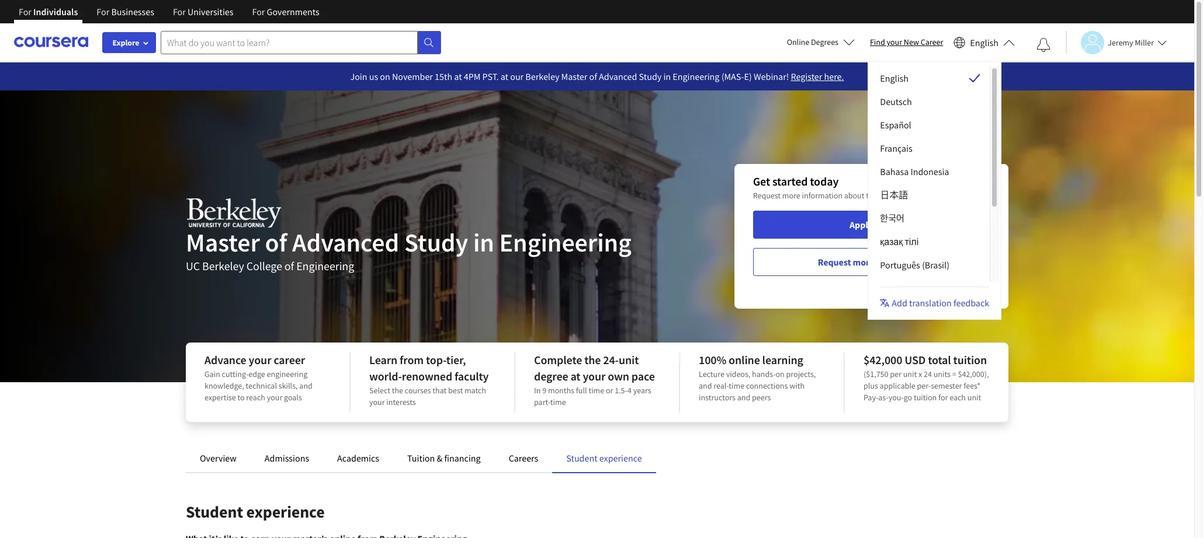 Task type: describe. For each thing, give the bounding box(es) containing it.
academics
[[337, 453, 379, 465]]

real-
[[714, 381, 729, 392]]

português (brasil)
[[881, 260, 950, 271]]

months
[[548, 386, 575, 396]]

learn
[[369, 353, 398, 368]]

0 horizontal spatial time
[[551, 398, 566, 408]]

reach
[[246, 393, 265, 403]]

русский
[[881, 283, 915, 295]]

1 horizontal spatial unit
[[904, 369, 917, 380]]

careers link
[[509, 453, 539, 465]]

pay-
[[864, 393, 879, 403]]

0 horizontal spatial student
[[186, 502, 243, 523]]

1 horizontal spatial time
[[589, 386, 605, 396]]

français button
[[871, 137, 990, 160]]

add
[[892, 297, 908, 309]]

1 horizontal spatial student
[[567, 453, 598, 465]]

日本語
[[881, 189, 909, 201]]

the inside complete the 24-unit degree at your own pace in 9 months full time or 1.5-4 years part-time
[[585, 353, 601, 368]]

career
[[274, 353, 305, 368]]

add translation feedback
[[892, 297, 990, 309]]

deutsch button
[[871, 90, 990, 113]]

master of advanced study in engineering uc berkeley college of engineering
[[186, 227, 632, 274]]

find
[[870, 37, 886, 47]]

uc
[[186, 259, 200, 274]]

tuition & financing
[[407, 453, 481, 465]]

go
[[904, 393, 913, 403]]

semester
[[931, 381, 963, 392]]

more inside get started today request more information about the program
[[783, 191, 801, 201]]

português (brasil) button
[[871, 254, 990, 277]]

(brasil)
[[922, 260, 950, 271]]

instructors
[[699, 393, 736, 403]]

your down technical
[[267, 393, 283, 403]]

0 vertical spatial english
[[971, 37, 999, 48]]

jeremy
[[1108, 37, 1134, 48]]

each
[[950, 393, 966, 403]]

at for join
[[454, 71, 462, 82]]

advance
[[205, 353, 247, 368]]

apply now button
[[753, 211, 990, 239]]

get
[[753, 174, 771, 189]]

courses
[[405, 386, 431, 396]]

gain
[[205, 369, 220, 380]]

part-
[[534, 398, 551, 408]]

your inside complete the 24-unit degree at your own pace in 9 months full time or 1.5-4 years part-time
[[583, 369, 606, 384]]

your inside learn from top-tier, world-renowned faculty select the courses that best match your interests
[[369, 398, 385, 408]]

한국어
[[881, 213, 905, 224]]

plus
[[864, 381, 879, 392]]

1 horizontal spatial and
[[699, 381, 712, 392]]

degrees
[[811, 37, 839, 47]]

years
[[634, 386, 652, 396]]

program
[[879, 191, 909, 201]]

applicable
[[880, 381, 916, 392]]

the inside learn from top-tier, world-renowned faculty select the courses that best match your interests
[[392, 386, 403, 396]]

your right find
[[887, 37, 903, 47]]

What do you want to learn? text field
[[161, 31, 418, 54]]

world-
[[369, 369, 402, 384]]

top-
[[426, 353, 447, 368]]

1 vertical spatial tuition
[[914, 393, 937, 403]]

show notifications image
[[1037, 38, 1051, 52]]

online
[[729, 353, 760, 368]]

français
[[881, 143, 913, 154]]

қазақ тілі
[[881, 236, 919, 248]]

português
[[881, 260, 921, 271]]

find your new career link
[[865, 35, 950, 50]]

as-
[[879, 393, 889, 403]]

november
[[392, 71, 433, 82]]

from
[[400, 353, 424, 368]]

español
[[881, 119, 912, 131]]

tier,
[[447, 353, 466, 368]]

apply now
[[850, 219, 894, 231]]

jeremy miller
[[1108, 37, 1154, 48]]

connections
[[746, 381, 788, 392]]

berkeley inside master of advanced study in engineering uc berkeley college of engineering
[[202, 259, 244, 274]]

explore
[[113, 37, 139, 48]]

x
[[919, 369, 923, 380]]

study inside master of advanced study in engineering uc berkeley college of engineering
[[404, 227, 468, 259]]

faculty
[[455, 369, 489, 384]]

that
[[433, 386, 447, 396]]

projects,
[[787, 369, 816, 380]]

tuition & financing link
[[407, 453, 481, 465]]

your up edge
[[249, 353, 272, 368]]

hands-
[[752, 369, 776, 380]]

full
[[576, 386, 587, 396]]

english inside menu
[[881, 72, 909, 84]]

our
[[510, 71, 524, 82]]

overview link
[[200, 453, 237, 465]]

unit inside complete the 24-unit degree at your own pace in 9 months full time or 1.5-4 years part-time
[[619, 353, 639, 368]]

9
[[543, 386, 547, 396]]

overview
[[200, 453, 237, 465]]

careers
[[509, 453, 539, 465]]

1.5-
[[615, 386, 628, 396]]

miller
[[1135, 37, 1154, 48]]

for for universities
[[173, 6, 186, 18]]

for universities
[[173, 6, 234, 18]]

request more information
[[818, 257, 925, 268]]

request inside get started today request more information about the program
[[753, 191, 781, 201]]

join us on november 15th at 4pm pst. at our berkeley master of advanced study in engineering (mas-e) webinar! register here.
[[350, 71, 844, 82]]

2 horizontal spatial and
[[738, 393, 751, 403]]

online degrees button
[[778, 29, 865, 55]]



Task type: locate. For each thing, give the bounding box(es) containing it.
and
[[300, 381, 313, 392], [699, 381, 712, 392], [738, 393, 751, 403]]

0 vertical spatial english button
[[950, 23, 1020, 61]]

information inside get started today request more information about the program
[[802, 191, 843, 201]]

1 horizontal spatial in
[[664, 71, 671, 82]]

and down lecture
[[699, 381, 712, 392]]

($1,750
[[864, 369, 889, 380]]

3 for from the left
[[173, 6, 186, 18]]

1 vertical spatial berkeley
[[202, 259, 244, 274]]

your
[[887, 37, 903, 47], [249, 353, 272, 368], [583, 369, 606, 384], [267, 393, 283, 403], [369, 398, 385, 408]]

indonesia
[[911, 166, 950, 178]]

at for complete
[[571, 369, 581, 384]]

1 horizontal spatial experience
[[600, 453, 642, 465]]

pace
[[632, 369, 655, 384]]

0 horizontal spatial unit
[[619, 353, 639, 368]]

$42,000 usd total tuition ($1,750 per unit  x  24 units = $42,000), plus applicable per-semester fees* pay-as-you-go tuition for each unit
[[864, 353, 989, 403]]

and left peers
[[738, 393, 751, 403]]

admissions link
[[265, 453, 309, 465]]

request inside button
[[818, 257, 851, 268]]

1 vertical spatial unit
[[904, 369, 917, 380]]

match
[[465, 386, 486, 396]]

0 vertical spatial in
[[664, 71, 671, 82]]

berkeley right uc
[[202, 259, 244, 274]]

0 vertical spatial study
[[639, 71, 662, 82]]

more down started
[[783, 191, 801, 201]]

0 horizontal spatial advanced
[[292, 227, 399, 259]]

0 vertical spatial unit
[[619, 353, 639, 368]]

қазақ
[[881, 236, 903, 248]]

about
[[845, 191, 865, 201]]

coursera image
[[14, 33, 88, 52]]

0 vertical spatial the
[[867, 191, 878, 201]]

videos,
[[726, 369, 751, 380]]

of
[[590, 71, 597, 82], [265, 227, 287, 259], [285, 259, 294, 274]]

find your new career
[[870, 37, 944, 47]]

0 horizontal spatial master
[[186, 227, 260, 259]]

0 horizontal spatial information
[[802, 191, 843, 201]]

1 vertical spatial student
[[186, 502, 243, 523]]

for for governments
[[252, 6, 265, 18]]

0 vertical spatial advanced
[[599, 71, 637, 82]]

english button for jeremy miller dropdown button
[[950, 23, 1020, 61]]

degree
[[534, 369, 569, 384]]

for businesses
[[97, 6, 154, 18]]

on down learning
[[776, 369, 785, 380]]

engineering
[[267, 369, 308, 380]]

advanced inside master of advanced study in engineering uc berkeley college of engineering
[[292, 227, 399, 259]]

english right career
[[971, 37, 999, 48]]

0 vertical spatial master
[[562, 71, 588, 82]]

time inside 100% online learning lecture videos, hands-on projects, and real-time connections with instructors and peers
[[729, 381, 745, 392]]

total
[[928, 353, 952, 368]]

learning
[[763, 353, 804, 368]]

1 vertical spatial experience
[[246, 502, 325, 523]]

student experience link
[[567, 453, 642, 465]]

feedback
[[954, 297, 990, 309]]

in inside master of advanced study in engineering uc berkeley college of engineering
[[473, 227, 494, 259]]

units
[[934, 369, 951, 380]]

register
[[791, 71, 823, 82]]

1 vertical spatial advanced
[[292, 227, 399, 259]]

1 vertical spatial the
[[585, 353, 601, 368]]

student experience
[[567, 453, 642, 465], [186, 502, 325, 523]]

1 horizontal spatial at
[[501, 71, 509, 82]]

per-
[[918, 381, 931, 392]]

1 vertical spatial english button
[[871, 67, 990, 90]]

fees*
[[964, 381, 981, 392]]

complete the 24-unit degree at your own pace in 9 months full time or 1.5-4 years part-time
[[534, 353, 655, 408]]

1 horizontal spatial master
[[562, 71, 588, 82]]

request down apply
[[818, 257, 851, 268]]

at left our
[[501, 71, 509, 82]]

1 vertical spatial on
[[776, 369, 785, 380]]

time down videos, on the bottom of page
[[729, 381, 745, 392]]

0 vertical spatial student
[[567, 453, 598, 465]]

own
[[608, 369, 630, 384]]

0 vertical spatial on
[[380, 71, 390, 82]]

select
[[369, 386, 390, 396]]

request down get
[[753, 191, 781, 201]]

master
[[562, 71, 588, 82], [186, 227, 260, 259]]

english button down career
[[871, 67, 990, 90]]

0 horizontal spatial in
[[473, 227, 494, 259]]

for left universities
[[173, 6, 186, 18]]

goals
[[284, 393, 302, 403]]

the right the about
[[867, 191, 878, 201]]

0 vertical spatial information
[[802, 191, 843, 201]]

and up goals in the left of the page
[[300, 381, 313, 392]]

1 horizontal spatial study
[[639, 71, 662, 82]]

tuition
[[954, 353, 987, 368], [914, 393, 937, 403]]

0 horizontal spatial student experience
[[186, 502, 325, 523]]

0 horizontal spatial more
[[783, 191, 801, 201]]

unit left x
[[904, 369, 917, 380]]

1 vertical spatial information
[[877, 257, 925, 268]]

2 horizontal spatial at
[[571, 369, 581, 384]]

日本語 button
[[871, 184, 990, 207]]

lecture
[[699, 369, 725, 380]]

english button inside english menu
[[871, 67, 990, 90]]

1 horizontal spatial tuition
[[954, 353, 987, 368]]

admissions
[[265, 453, 309, 465]]

your up 'full' on the bottom left
[[583, 369, 606, 384]]

governments
[[267, 6, 320, 18]]

100% online learning lecture videos, hands-on projects, and real-time connections with instructors and peers
[[699, 353, 816, 403]]

for left the businesses
[[97, 6, 109, 18]]

more left português
[[853, 257, 875, 268]]

1 horizontal spatial on
[[776, 369, 785, 380]]

advance your career gain cutting-edge engineering knowledge, technical skills, and expertise to reach your goals
[[205, 353, 313, 403]]

1 horizontal spatial student experience
[[567, 453, 642, 465]]

banner navigation
[[9, 0, 329, 32]]

started
[[773, 174, 808, 189]]

today
[[810, 174, 839, 189]]

1 for from the left
[[19, 6, 32, 18]]

student right the careers link
[[567, 453, 598, 465]]

at up 'full' on the bottom left
[[571, 369, 581, 384]]

4pm
[[464, 71, 481, 82]]

cutting-
[[222, 369, 249, 380]]

unit down fees*
[[968, 393, 982, 403]]

on right us
[[380, 71, 390, 82]]

2 horizontal spatial the
[[867, 191, 878, 201]]

at left 4pm
[[454, 71, 462, 82]]

1 vertical spatial student experience
[[186, 502, 325, 523]]

tuition down the per- at the bottom right of page
[[914, 393, 937, 403]]

businesses
[[111, 6, 154, 18]]

engineering
[[673, 71, 720, 82], [500, 227, 632, 259], [296, 259, 354, 274]]

banner background image
[[0, 91, 1195, 383]]

1 vertical spatial more
[[853, 257, 875, 268]]

master inside master of advanced study in engineering uc berkeley college of engineering
[[186, 227, 260, 259]]

4 for from the left
[[252, 6, 265, 18]]

apply
[[850, 219, 873, 231]]

2 horizontal spatial unit
[[968, 393, 982, 403]]

0 horizontal spatial the
[[392, 386, 403, 396]]

&
[[437, 453, 443, 465]]

uc berkeley college of engineering logo image
[[186, 199, 282, 228]]

for for individuals
[[19, 6, 32, 18]]

new
[[904, 37, 920, 47]]

1 vertical spatial english
[[881, 72, 909, 84]]

2 vertical spatial unit
[[968, 393, 982, 403]]

0 vertical spatial berkeley
[[526, 71, 560, 82]]

student down overview
[[186, 502, 243, 523]]

2 vertical spatial the
[[392, 386, 403, 396]]

the left '24-'
[[585, 353, 601, 368]]

college
[[246, 259, 282, 274]]

1 horizontal spatial advanced
[[599, 71, 637, 82]]

information down қазақ тілі
[[877, 257, 925, 268]]

berkeley right our
[[526, 71, 560, 82]]

and inside advance your career gain cutting-edge engineering knowledge, technical skills, and expertise to reach your goals
[[300, 381, 313, 392]]

at inside complete the 24-unit degree at your own pace in 9 months full time or 1.5-4 years part-time
[[571, 369, 581, 384]]

bahasa indonesia
[[881, 166, 950, 178]]

tuition up $42,000),
[[954, 353, 987, 368]]

0 vertical spatial request
[[753, 191, 781, 201]]

english button right career
[[950, 23, 1020, 61]]

1 horizontal spatial engineering
[[500, 227, 632, 259]]

on
[[380, 71, 390, 82], [776, 369, 785, 380]]

for governments
[[252, 6, 320, 18]]

english button for español button
[[871, 67, 990, 90]]

0 vertical spatial tuition
[[954, 353, 987, 368]]

unit
[[619, 353, 639, 368], [904, 369, 917, 380], [968, 393, 982, 403]]

1 horizontal spatial more
[[853, 257, 875, 268]]

per
[[891, 369, 902, 380]]

join
[[350, 71, 367, 82]]

technical
[[246, 381, 277, 392]]

information down today
[[802, 191, 843, 201]]

0 horizontal spatial on
[[380, 71, 390, 82]]

more inside request more information button
[[853, 257, 875, 268]]

한국어 button
[[871, 207, 990, 230]]

0 horizontal spatial request
[[753, 191, 781, 201]]

2 for from the left
[[97, 6, 109, 18]]

0 horizontal spatial experience
[[246, 502, 325, 523]]

1 horizontal spatial the
[[585, 353, 601, 368]]

0 horizontal spatial engineering
[[296, 259, 354, 274]]

2 horizontal spatial time
[[729, 381, 745, 392]]

15th
[[435, 71, 453, 82]]

e)
[[745, 71, 752, 82]]

1 vertical spatial in
[[473, 227, 494, 259]]

1 horizontal spatial information
[[877, 257, 925, 268]]

get started today request more information about the program
[[753, 174, 909, 201]]

the inside get started today request more information about the program
[[867, 191, 878, 201]]

0 vertical spatial experience
[[600, 453, 642, 465]]

jeremy miller button
[[1066, 31, 1167, 54]]

berkeley
[[526, 71, 560, 82], [202, 259, 244, 274]]

0 vertical spatial more
[[783, 191, 801, 201]]

in
[[664, 71, 671, 82], [473, 227, 494, 259]]

english menu
[[871, 67, 999, 300]]

on inside 100% online learning lecture videos, hands-on projects, and real-time connections with instructors and peers
[[776, 369, 785, 380]]

expertise
[[205, 393, 236, 403]]

for left governments
[[252, 6, 265, 18]]

0 horizontal spatial berkeley
[[202, 259, 244, 274]]

0 horizontal spatial and
[[300, 381, 313, 392]]

the up 'interests'
[[392, 386, 403, 396]]

русский button
[[871, 277, 990, 300]]

1 horizontal spatial request
[[818, 257, 851, 268]]

individuals
[[33, 6, 78, 18]]

for left "individuals"
[[19, 6, 32, 18]]

0 vertical spatial student experience
[[567, 453, 642, 465]]

0 horizontal spatial study
[[404, 227, 468, 259]]

for for businesses
[[97, 6, 109, 18]]

1 vertical spatial study
[[404, 227, 468, 259]]

or
[[606, 386, 613, 396]]

for
[[939, 393, 948, 403]]

information inside request more information button
[[877, 257, 925, 268]]

bahasa
[[881, 166, 909, 178]]

0 horizontal spatial english
[[881, 72, 909, 84]]

0 horizontal spatial tuition
[[914, 393, 937, 403]]

1 vertical spatial master
[[186, 227, 260, 259]]

online
[[787, 37, 810, 47]]

1 horizontal spatial english
[[971, 37, 999, 48]]

english up deutsch
[[881, 72, 909, 84]]

1 horizontal spatial berkeley
[[526, 71, 560, 82]]

1 vertical spatial request
[[818, 257, 851, 268]]

peers
[[752, 393, 771, 403]]

your down select
[[369, 398, 385, 408]]

2 horizontal spatial engineering
[[673, 71, 720, 82]]

unit up own
[[619, 353, 639, 368]]

edge
[[249, 369, 265, 380]]

time down months
[[551, 398, 566, 408]]

None search field
[[161, 31, 441, 54]]

time left "or"
[[589, 386, 605, 396]]

0 horizontal spatial at
[[454, 71, 462, 82]]

here.
[[825, 71, 844, 82]]

pst.
[[483, 71, 499, 82]]



Task type: vqa. For each thing, say whether or not it's contained in the screenshot.


